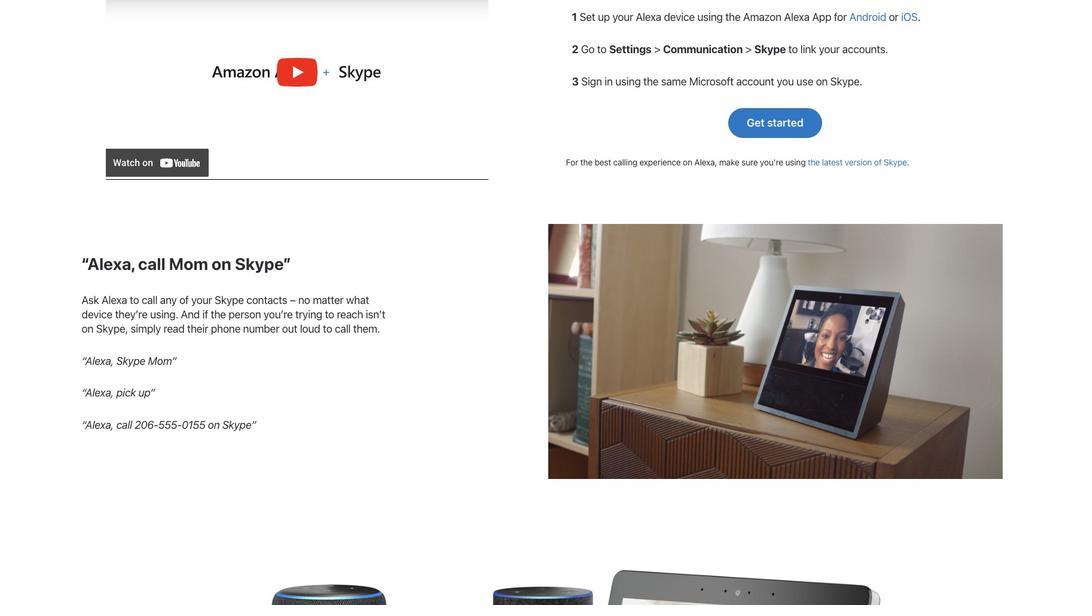 Task type: vqa. For each thing, say whether or not it's contained in the screenshot.
pick at the bottom left of the page
yes



Task type: describe. For each thing, give the bounding box(es) containing it.
2 go to settings > communication > skype to link your accounts.
[[572, 43, 888, 56]]

accounts.
[[843, 43, 888, 56]]

1 horizontal spatial device
[[664, 11, 695, 23]]

1 horizontal spatial alexa
[[636, 11, 662, 23]]

they're
[[115, 308, 148, 321]]

number
[[243, 323, 280, 335]]

link
[[801, 43, 817, 56]]

if
[[203, 308, 208, 321]]

phone
[[211, 323, 241, 335]]

for
[[566, 157, 578, 167]]

"alexa, call 206-555-0155 on skype"
[[82, 420, 256, 432]]

the right for
[[581, 157, 593, 167]]

get started
[[747, 117, 804, 129]]

set
[[580, 11, 596, 23]]

to up they're
[[130, 294, 139, 307]]

on right use
[[816, 75, 828, 88]]

1
[[572, 11, 577, 23]]

matter
[[313, 294, 344, 307]]

trying
[[295, 308, 322, 321]]

for
[[834, 11, 847, 23]]

skype.
[[831, 75, 863, 88]]

pick
[[116, 387, 136, 400]]

account
[[737, 75, 775, 88]]

2 vertical spatial using
[[786, 157, 806, 167]]

1 vertical spatial .
[[907, 157, 910, 167]]

555-
[[158, 420, 182, 432]]

to right 'loud'
[[323, 323, 332, 335]]

up"
[[138, 387, 155, 400]]

same
[[661, 75, 687, 88]]

sure
[[742, 157, 758, 167]]

2 > from the left
[[746, 43, 752, 56]]

"alexa, pick up"
[[82, 387, 155, 400]]

skype left mom"
[[116, 355, 145, 368]]

"alexa, for "alexa, call mom on skype"
[[82, 254, 135, 274]]

206-
[[135, 420, 158, 432]]

skype down "amazon"
[[755, 43, 786, 56]]

alexa,
[[695, 157, 717, 167]]

skype right version
[[884, 157, 907, 167]]

amazon
[[743, 11, 782, 23]]

get
[[747, 117, 765, 129]]

latest
[[822, 157, 843, 167]]

0 vertical spatial of
[[874, 157, 882, 167]]

"alexa, for "alexa, call 206-555-0155 on skype"
[[82, 420, 114, 432]]

ask alexa to call any of your skype contacts – no matter what device they're using. and if the person you're trying to reach isn't on skype, simply read their phone number out loud to call them.
[[82, 294, 386, 335]]

2
[[572, 43, 579, 56]]

call down reach on the bottom of the page
[[335, 323, 351, 335]]

call left any
[[142, 294, 157, 307]]

ask
[[82, 294, 99, 307]]

up
[[598, 11, 610, 23]]

on left alexa,
[[683, 157, 693, 167]]

use
[[797, 75, 814, 88]]

version
[[845, 157, 872, 167]]

"alexa, skype mom"
[[82, 355, 177, 368]]

for the best calling experience on alexa, make sure you're using the latest version of skype .
[[566, 157, 910, 167]]

"alexa, for "alexa, pick up"
[[82, 387, 114, 400]]

skype,
[[96, 323, 128, 335]]

1 horizontal spatial .
[[918, 11, 921, 23]]

their
[[187, 323, 208, 335]]

3
[[572, 75, 579, 88]]

you're
[[264, 308, 293, 321]]

out
[[282, 323, 297, 335]]

3 sign in using the same microsoft account you use on skype.
[[572, 75, 863, 88]]



Task type: locate. For each thing, give the bounding box(es) containing it.
get started link
[[729, 108, 822, 138]]

0 horizontal spatial alexa
[[102, 294, 127, 307]]

> right settings
[[654, 43, 661, 56]]

call left the mom
[[138, 254, 165, 274]]

to
[[597, 43, 607, 56], [789, 43, 798, 56], [130, 294, 139, 307], [325, 308, 334, 321], [323, 323, 332, 335]]

android link
[[850, 11, 887, 23]]

person
[[229, 308, 261, 321]]

reach
[[337, 308, 363, 321]]

alexa inside ask alexa to call any of your skype contacts – no matter what device they're using. and if the person you're trying to reach isn't on skype, simply read their phone number out loud to call them.
[[102, 294, 127, 307]]

the inside ask alexa to call any of your skype contacts – no matter what device they're using. and if the person you're trying to reach isn't on skype, simply read their phone number out loud to call them.
[[211, 308, 226, 321]]

0155
[[182, 420, 205, 432]]

1 set up your alexa device using the amazon alexa app for android or ios .
[[572, 11, 921, 23]]

0 horizontal spatial device
[[82, 308, 113, 321]]

–
[[290, 294, 296, 307]]

1 > from the left
[[654, 43, 661, 56]]

experience
[[640, 157, 681, 167]]

of inside ask alexa to call any of your skype contacts – no matter what device they're using. and if the person you're trying to reach isn't on skype, simply read their phone number out loud to call them.
[[179, 294, 189, 307]]

alexa up settings
[[636, 11, 662, 23]]

0 vertical spatial using
[[698, 11, 723, 23]]

0 vertical spatial your
[[613, 11, 634, 23]]

your right link
[[819, 43, 840, 56]]

your inside ask alexa to call any of your skype contacts – no matter what device they're using. and if the person you're trying to reach isn't on skype, simply read their phone number out loud to call them.
[[191, 294, 212, 307]]

4 "alexa, from the top
[[82, 420, 114, 432]]

to right go
[[597, 43, 607, 56]]

0 horizontal spatial of
[[179, 294, 189, 307]]

app
[[813, 11, 832, 23]]

started
[[768, 117, 804, 129]]

your right up
[[613, 11, 634, 23]]

device up communication
[[664, 11, 695, 23]]

1 vertical spatial device
[[82, 308, 113, 321]]

alexa
[[636, 11, 662, 23], [784, 11, 810, 23], [102, 294, 127, 307]]

you
[[777, 75, 794, 88]]

call
[[138, 254, 165, 274], [142, 294, 157, 307], [335, 323, 351, 335], [116, 420, 132, 432]]

using up communication
[[698, 11, 723, 23]]

on
[[816, 75, 828, 88], [683, 157, 693, 167], [212, 254, 231, 274], [82, 323, 93, 335], [208, 420, 220, 432]]

the latest version of skype link
[[808, 157, 907, 167]]

0 horizontal spatial >
[[654, 43, 661, 56]]

"alexa,
[[82, 254, 135, 274], [82, 355, 114, 368], [82, 387, 114, 400], [82, 420, 114, 432]]

1 horizontal spatial >
[[746, 43, 752, 56]]

device
[[664, 11, 695, 23], [82, 308, 113, 321]]

in
[[605, 75, 613, 88]]

"alexa, for "alexa, skype mom"
[[82, 355, 114, 368]]

android
[[850, 11, 887, 23]]

ios link
[[901, 11, 918, 23]]

go
[[581, 43, 595, 56]]

"alexa, call mom on skype"
[[82, 254, 291, 274]]

ios
[[901, 11, 918, 23]]

skype
[[755, 43, 786, 56], [884, 157, 907, 167], [215, 294, 244, 307], [116, 355, 145, 368]]

using right in
[[616, 75, 641, 88]]

3 "alexa, from the top
[[82, 387, 114, 400]]

2 "alexa, from the top
[[82, 355, 114, 368]]

mom
[[169, 254, 208, 274]]

skype" right 0155
[[223, 420, 256, 432]]

"alexa, left pick
[[82, 387, 114, 400]]

"alexa, down "alexa, pick up"
[[82, 420, 114, 432]]

to down matter
[[325, 308, 334, 321]]

2 vertical spatial your
[[191, 294, 212, 307]]

using.
[[150, 308, 178, 321]]

make
[[719, 157, 740, 167]]

call left 206-
[[116, 420, 132, 432]]

"alexa, up ask on the left
[[82, 254, 135, 274]]

2 horizontal spatial using
[[786, 157, 806, 167]]

1 vertical spatial of
[[179, 294, 189, 307]]

what
[[346, 294, 369, 307]]

0 horizontal spatial your
[[191, 294, 212, 307]]

or
[[889, 11, 899, 23]]

on inside ask alexa to call any of your skype contacts – no matter what device they're using. and if the person you're trying to reach isn't on skype, simply read their phone number out loud to call them.
[[82, 323, 93, 335]]

"alexa, down skype,
[[82, 355, 114, 368]]

the left "amazon"
[[726, 11, 741, 23]]

of right any
[[179, 294, 189, 307]]

sign
[[582, 75, 602, 88]]

> down 1 set up your alexa device using the amazon alexa app for android or ios .
[[746, 43, 752, 56]]

the left latest
[[808, 157, 820, 167]]

0 vertical spatial .
[[918, 11, 921, 23]]

device down ask on the left
[[82, 308, 113, 321]]

you're
[[760, 157, 784, 167]]

>
[[654, 43, 661, 56], [746, 43, 752, 56]]

alexa up they're
[[102, 294, 127, 307]]

on left skype,
[[82, 323, 93, 335]]

on right 0155
[[208, 420, 220, 432]]

any
[[160, 294, 177, 307]]

call mom alexa image
[[548, 224, 1003, 480]]

loud
[[300, 323, 320, 335]]

on right the mom
[[212, 254, 231, 274]]

0 vertical spatial skype"
[[235, 254, 291, 274]]

2 horizontal spatial your
[[819, 43, 840, 56]]

1 horizontal spatial your
[[613, 11, 634, 23]]

communication
[[663, 43, 743, 56]]

of right version
[[874, 157, 882, 167]]

the right if
[[211, 308, 226, 321]]

1 horizontal spatial of
[[874, 157, 882, 167]]

using right you're
[[786, 157, 806, 167]]

contacts
[[247, 294, 287, 307]]

0 horizontal spatial using
[[616, 75, 641, 88]]

1 "alexa, from the top
[[82, 254, 135, 274]]

and
[[181, 308, 200, 321]]

1 horizontal spatial using
[[698, 11, 723, 23]]

0 horizontal spatial .
[[907, 157, 910, 167]]

simply
[[131, 323, 161, 335]]

the
[[726, 11, 741, 23], [644, 75, 659, 88], [581, 157, 593, 167], [808, 157, 820, 167], [211, 308, 226, 321]]

alexa devices supporting skype image
[[141, 534, 931, 606]]

your
[[613, 11, 634, 23], [819, 43, 840, 56], [191, 294, 212, 307]]

to left link
[[789, 43, 798, 56]]

using
[[698, 11, 723, 23], [616, 75, 641, 88], [786, 157, 806, 167]]

best
[[595, 157, 611, 167]]

mom"
[[148, 355, 177, 368]]

skype inside ask alexa to call any of your skype contacts – no matter what device they're using. and if the person you're trying to reach isn't on skype, simply read their phone number out loud to call them.
[[215, 294, 244, 307]]

microsoft
[[689, 75, 734, 88]]

alexa left app
[[784, 11, 810, 23]]

0 vertical spatial device
[[664, 11, 695, 23]]

. right version
[[907, 157, 910, 167]]

no
[[298, 294, 310, 307]]

device inside ask alexa to call any of your skype contacts – no matter what device they're using. and if the person you're trying to reach isn't on skype, simply read their phone number out loud to call them.
[[82, 308, 113, 321]]

1 vertical spatial your
[[819, 43, 840, 56]]

calling
[[613, 157, 638, 167]]

.
[[918, 11, 921, 23], [907, 157, 910, 167]]

read
[[164, 323, 185, 335]]

of
[[874, 157, 882, 167], [179, 294, 189, 307]]

isn't
[[366, 308, 386, 321]]

the left same on the right of page
[[644, 75, 659, 88]]

settings
[[609, 43, 652, 56]]

1 vertical spatial skype"
[[223, 420, 256, 432]]

skype"
[[235, 254, 291, 274], [223, 420, 256, 432]]

skype up person
[[215, 294, 244, 307]]

. right or
[[918, 11, 921, 23]]

skype" up contacts
[[235, 254, 291, 274]]

your up if
[[191, 294, 212, 307]]

them.
[[353, 323, 380, 335]]

2 horizontal spatial alexa
[[784, 11, 810, 23]]

1 vertical spatial using
[[616, 75, 641, 88]]



